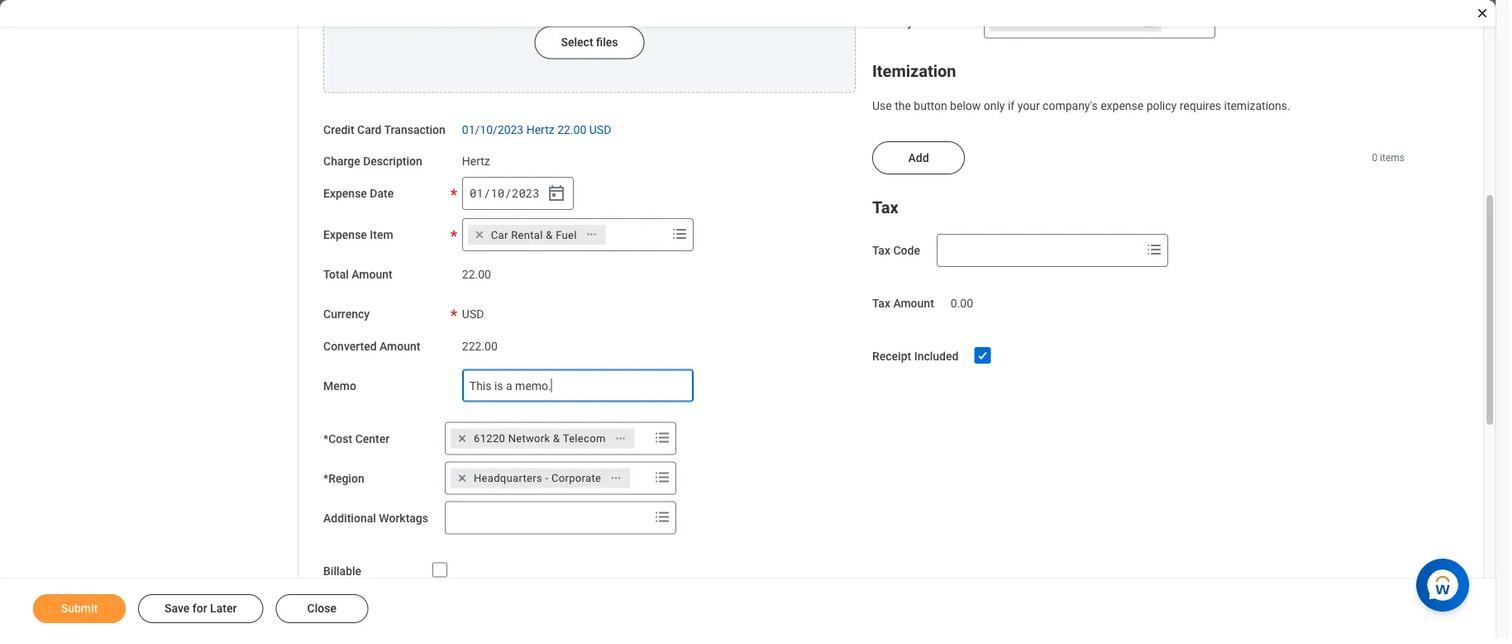 Task type: vqa. For each thing, say whether or not it's contained in the screenshot.
Add at the top of the page
yes



Task type: describe. For each thing, give the bounding box(es) containing it.
*cost
[[323, 433, 353, 446]]

save for later button
[[138, 595, 263, 624]]

tax button
[[873, 198, 899, 218]]

headquarters - corporate, press delete to clear value. option
[[451, 469, 630, 489]]

close
[[307, 602, 337, 616]]

requires
[[1180, 99, 1222, 113]]

0 vertical spatial 22.00
[[558, 123, 587, 137]]

action bar region
[[0, 578, 1496, 639]]

billable
[[323, 565, 362, 579]]

charge description
[[323, 155, 422, 169]]

tax for tax amount
[[873, 297, 891, 311]]

prompts image for country
[[1192, 11, 1212, 31]]

america
[[1097, 16, 1139, 28]]

description
[[363, 155, 422, 169]]

total amount
[[323, 268, 393, 282]]

amount for total amount
[[352, 268, 393, 282]]

*region
[[323, 472, 365, 486]]

222.00
[[462, 340, 498, 354]]

x small image for country
[[993, 14, 1010, 30]]

61220 network & telecom
[[474, 433, 606, 445]]

0 vertical spatial usd
[[590, 123, 611, 137]]

united states of america, press delete to clear value, ctrl + enter opens in new window. option
[[990, 12, 1162, 32]]

car rental & fuel, press delete to clear value. option
[[468, 225, 606, 245]]

01/10/2023
[[462, 123, 524, 137]]

the
[[895, 99, 911, 113]]

itemizations.
[[1225, 99, 1291, 113]]

Memo text field
[[462, 370, 694, 403]]

receipt included
[[873, 350, 959, 364]]

car
[[491, 229, 508, 241]]

date
[[370, 187, 394, 201]]

use
[[873, 99, 892, 113]]

close edit expense report image
[[1476, 7, 1490, 20]]

61220 network & telecom, press delete to clear value. option
[[451, 429, 635, 449]]

0 vertical spatial hertz
[[527, 123, 555, 137]]

telecom
[[563, 433, 606, 445]]

expense for expense item
[[323, 229, 367, 242]]

select files
[[561, 36, 618, 49]]

61220 network & telecom element
[[474, 432, 606, 447]]

dialog containing itemization
[[0, 0, 1496, 639]]

included
[[915, 350, 959, 364]]

company's
[[1043, 99, 1098, 113]]

headquarters - corporate
[[474, 473, 601, 485]]

button
[[914, 99, 948, 113]]

additional worktags
[[323, 512, 428, 526]]

expense
[[1101, 99, 1144, 113]]

later
[[210, 602, 237, 616]]

close button
[[276, 595, 368, 624]]

only
[[984, 99, 1005, 113]]

61220
[[474, 433, 505, 445]]

01 / 10 / 2023
[[470, 186, 540, 201]]

itemization
[[873, 62, 957, 81]]

related actions image for center
[[615, 433, 627, 445]]

x small image for *region
[[454, 471, 471, 487]]

-
[[546, 473, 549, 485]]

add button
[[873, 142, 965, 175]]

0 horizontal spatial hertz
[[462, 155, 490, 169]]

amount for converted amount
[[380, 340, 421, 354]]

01
[[470, 186, 484, 201]]

2023
[[512, 186, 540, 201]]

additional
[[323, 512, 376, 526]]

code
[[894, 244, 921, 258]]

Tax Code field
[[938, 236, 1141, 266]]

headquarters - corporate element
[[474, 471, 601, 486]]

currency
[[323, 308, 370, 322]]

ext link image
[[1142, 14, 1159, 30]]

01/10/2023 hertz 22.00 usd link
[[462, 120, 611, 137]]

tax group
[[873, 195, 1405, 268]]

corporate
[[552, 473, 601, 485]]

rental
[[511, 229, 543, 241]]

prompts image for tax code
[[1145, 240, 1165, 260]]

2 vertical spatial prompts image
[[653, 468, 672, 488]]

submit
[[61, 602, 98, 616]]

calendar image
[[547, 184, 566, 204]]

item
[[370, 229, 393, 242]]



Task type: locate. For each thing, give the bounding box(es) containing it.
prompts image
[[670, 224, 690, 244], [653, 428, 672, 448], [653, 468, 672, 488]]

0 vertical spatial amount
[[352, 268, 393, 282]]

amount right total
[[352, 268, 393, 282]]

0 vertical spatial &
[[546, 229, 553, 241]]

select
[[561, 36, 593, 49]]

save for later
[[165, 602, 237, 616]]

below
[[950, 99, 981, 113]]

0
[[1373, 153, 1378, 164]]

add
[[909, 151, 929, 165]]

itemization button
[[873, 62, 957, 81]]

amount
[[352, 268, 393, 282], [894, 297, 934, 311], [380, 340, 421, 354]]

center
[[355, 433, 390, 446]]

1 expense from the top
[[323, 187, 367, 201]]

0 vertical spatial prompts image
[[670, 224, 690, 244]]

10
[[491, 186, 505, 201]]

hertz
[[527, 123, 555, 137], [462, 155, 490, 169]]

transaction
[[384, 123, 446, 137]]

car rental & fuel element
[[491, 228, 577, 243]]

22.00 up 'calendar' icon
[[558, 123, 587, 137]]

1 tax from the top
[[873, 198, 899, 218]]

0 items
[[1373, 153, 1405, 164]]

1 horizontal spatial hertz
[[527, 123, 555, 137]]

select files region
[[323, 0, 856, 93]]

& left fuel
[[546, 229, 553, 241]]

1 vertical spatial amount
[[894, 297, 934, 311]]

tax up receipt
[[873, 297, 891, 311]]

x small image inside united states of america, press delete to clear value, ctrl + enter opens in new window. option
[[993, 14, 1010, 30]]

select files button
[[535, 26, 645, 59]]

0 vertical spatial related actions image
[[586, 229, 598, 241]]

total
[[323, 268, 349, 282]]

related actions image inside 61220 network & telecom, press delete to clear value. option
[[615, 433, 627, 445]]

memo
[[323, 380, 356, 393]]

prompts image for center
[[653, 428, 672, 448]]

tax for tax
[[873, 198, 899, 218]]

fuel
[[556, 229, 577, 241]]

prompts image inside the tax group
[[1145, 240, 1165, 260]]

2 vertical spatial prompts image
[[653, 508, 672, 528]]

2 vertical spatial amount
[[380, 340, 421, 354]]

& right network
[[553, 433, 560, 445]]

x small image left headquarters
[[454, 471, 471, 487]]

related actions image right telecom
[[615, 433, 627, 445]]

x small image for expense item
[[471, 227, 488, 243]]

charge
[[323, 155, 360, 169]]

tax code
[[873, 244, 921, 258]]

1 vertical spatial 22.00
[[462, 268, 491, 282]]

1 horizontal spatial usd
[[590, 123, 611, 137]]

charge description element
[[462, 145, 490, 170]]

hertz right 01/10/2023
[[527, 123, 555, 137]]

22.00
[[558, 123, 587, 137], [462, 268, 491, 282]]

2 tax from the top
[[873, 244, 891, 258]]

credit
[[323, 123, 354, 137]]

converted amount
[[323, 340, 421, 354]]

hertz up 01
[[462, 155, 490, 169]]

related actions image
[[586, 229, 598, 241], [615, 433, 627, 445], [611, 473, 622, 485]]

0 vertical spatial tax
[[873, 198, 899, 218]]

0 horizontal spatial usd
[[462, 308, 484, 321]]

*cost center
[[323, 433, 390, 446]]

expense date group
[[462, 177, 574, 210]]

amount left 0.00
[[894, 297, 934, 311]]

0.00
[[951, 297, 974, 311]]

related actions image inside car rental & fuel, press delete to clear value. option
[[586, 229, 598, 241]]

1 vertical spatial tax
[[873, 244, 891, 258]]

expense for expense date
[[323, 187, 367, 201]]

0 vertical spatial expense
[[323, 187, 367, 201]]

1 vertical spatial expense
[[323, 229, 367, 242]]

1 vertical spatial hertz
[[462, 155, 490, 169]]

22.00 down car at the left top of page
[[462, 268, 491, 282]]

& for item
[[546, 229, 553, 241]]

car rental & fuel
[[491, 229, 577, 241]]

related actions image for item
[[586, 229, 598, 241]]

1 vertical spatial prompts image
[[1145, 240, 1165, 260]]

x small image left united
[[993, 14, 1010, 30]]

save
[[165, 602, 190, 616]]

x small image
[[993, 14, 1010, 30], [471, 227, 488, 243], [454, 431, 471, 447], [454, 471, 471, 487]]

card
[[357, 123, 382, 137]]

expense down charge
[[323, 187, 367, 201]]

/
[[484, 186, 491, 201], [505, 186, 512, 201]]

&
[[546, 229, 553, 241], [553, 433, 560, 445]]

Additional Worktags field
[[446, 504, 649, 534]]

check small image
[[973, 346, 993, 366]]

related actions image right fuel
[[586, 229, 598, 241]]

expense left item
[[323, 229, 367, 242]]

tax left code
[[873, 244, 891, 258]]

files
[[596, 36, 618, 49]]

x small image for *cost center
[[454, 431, 471, 447]]

tax amount
[[873, 297, 934, 311]]

0 vertical spatial prompts image
[[1192, 11, 1212, 31]]

/ right 01
[[484, 186, 491, 201]]

0 horizontal spatial /
[[484, 186, 491, 201]]

01/10/2023 hertz 22.00 usd
[[462, 123, 611, 137]]

states
[[1049, 16, 1081, 28]]

tax
[[873, 198, 899, 218], [873, 244, 891, 258], [873, 297, 891, 311]]

1 vertical spatial &
[[553, 433, 560, 445]]

/ right 10
[[505, 186, 512, 201]]

2 / from the left
[[505, 186, 512, 201]]

itemization group
[[873, 59, 1405, 114]]

united states of america element
[[1013, 15, 1139, 30]]

2 vertical spatial related actions image
[[611, 473, 622, 485]]

0 horizontal spatial &
[[546, 229, 553, 241]]

prompts image
[[1192, 11, 1212, 31], [1145, 240, 1165, 260], [653, 508, 672, 528]]

amount for tax amount
[[894, 297, 934, 311]]

x small image left car at the left top of page
[[471, 227, 488, 243]]

usd
[[590, 123, 611, 137], [462, 308, 484, 321]]

united states of america
[[1013, 16, 1139, 28]]

expense date
[[323, 187, 394, 201]]

1 / from the left
[[484, 186, 491, 201]]

receipt
[[873, 350, 912, 364]]

1 horizontal spatial /
[[505, 186, 512, 201]]

use the button below only if your company's expense policy requires itemizations.
[[873, 99, 1291, 113]]

1 vertical spatial related actions image
[[615, 433, 627, 445]]

1 horizontal spatial &
[[553, 433, 560, 445]]

dialog
[[0, 0, 1496, 639]]

1 horizontal spatial 22.00
[[558, 123, 587, 137]]

related actions image inside headquarters - corporate, press delete to clear value. option
[[611, 473, 622, 485]]

if
[[1008, 99, 1015, 113]]

united
[[1013, 16, 1046, 28]]

3 tax from the top
[[873, 297, 891, 311]]

of
[[1084, 16, 1094, 28]]

& for center
[[553, 433, 560, 445]]

amount right "converted"
[[380, 340, 421, 354]]

headquarters
[[474, 473, 543, 485]]

prompts image for item
[[670, 224, 690, 244]]

2 vertical spatial tax
[[873, 297, 891, 311]]

1 vertical spatial usd
[[462, 308, 484, 321]]

worktags
[[379, 512, 428, 526]]

tax up tax code
[[873, 198, 899, 218]]

credit card transaction
[[323, 123, 446, 137]]

policy
[[1147, 99, 1177, 113]]

expense
[[323, 187, 367, 201], [323, 229, 367, 242]]

1 horizontal spatial prompts image
[[1145, 240, 1165, 260]]

x small image left 61220
[[454, 431, 471, 447]]

2 expense from the top
[[323, 229, 367, 242]]

0 horizontal spatial prompts image
[[653, 508, 672, 528]]

network
[[508, 433, 550, 445]]

1 vertical spatial prompts image
[[653, 428, 672, 448]]

related actions image right corporate
[[611, 473, 622, 485]]

2 horizontal spatial prompts image
[[1192, 11, 1212, 31]]

country
[[873, 16, 913, 29]]

prompts image for additional worktags
[[653, 508, 672, 528]]

converted
[[323, 340, 377, 354]]

your
[[1018, 99, 1040, 113]]

expense item
[[323, 229, 393, 242]]

submit button
[[33, 595, 126, 624]]

0 horizontal spatial 22.00
[[462, 268, 491, 282]]

workday assistant region
[[1417, 553, 1476, 612]]

tax for tax code
[[873, 244, 891, 258]]

for
[[193, 602, 207, 616]]

items
[[1381, 153, 1405, 164]]



